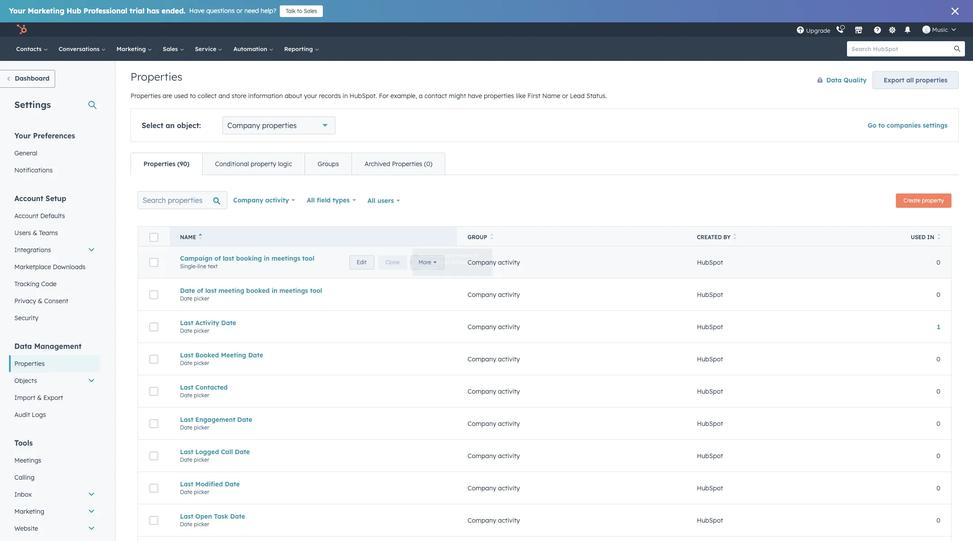 Task type: locate. For each thing, give the bounding box(es) containing it.
2 vertical spatial properties
[[262, 121, 297, 130]]

0 vertical spatial tool
[[302, 254, 314, 263]]

1 vertical spatial data
[[14, 342, 32, 351]]

7 last from the top
[[180, 513, 193, 521]]

greg robinson image
[[922, 26, 930, 34]]

last modified date button
[[180, 480, 446, 489]]

hubspot for last contacted
[[697, 388, 723, 396]]

activity inside company activity popup button
[[265, 196, 289, 204]]

name right first
[[542, 92, 560, 100]]

sales left service
[[163, 45, 180, 52]]

hubspot for last engagement date
[[697, 420, 723, 428]]

archived
[[365, 160, 390, 168]]

group
[[468, 234, 487, 241]]

1 vertical spatial property
[[922, 197, 944, 204]]

1 picker from the top
[[194, 295, 209, 302]]

properties inside properties link
[[14, 360, 45, 368]]

picker down logged
[[194, 457, 209, 463]]

0 vertical spatial to
[[297, 8, 302, 14]]

data left the quality
[[826, 76, 842, 84]]

because
[[420, 259, 443, 266]]

security link
[[9, 310, 100, 327]]

in right booked
[[272, 287, 277, 295]]

last inside last engagement date date picker
[[180, 416, 193, 424]]

sales right talk
[[304, 8, 317, 14]]

tab panel containing company activity
[[130, 175, 959, 542]]

ended.
[[162, 6, 186, 15]]

company for last modified date
[[468, 484, 496, 493]]

export up audit logs link
[[43, 394, 63, 402]]

1 vertical spatial your
[[14, 131, 31, 140]]

1 vertical spatial in
[[264, 254, 270, 263]]

booked
[[195, 351, 219, 359]]

to right talk
[[297, 8, 302, 14]]

marketing left hub
[[28, 6, 64, 15]]

2 horizontal spatial properties
[[916, 76, 947, 84]]

export left 'all'
[[884, 76, 904, 84]]

created by
[[697, 234, 731, 241]]

in inside date of last meeting booked in meetings tool date picker
[[272, 287, 277, 295]]

first
[[527, 92, 540, 100]]

and
[[218, 92, 230, 100]]

tool
[[302, 254, 314, 263], [310, 287, 322, 295]]

2 press to sort. element from the left
[[733, 234, 737, 241]]

property for create
[[922, 197, 944, 204]]

0 vertical spatial or
[[236, 7, 243, 15]]

questions
[[206, 7, 235, 15]]

0 vertical spatial name
[[542, 92, 560, 100]]

1 last from the top
[[180, 319, 193, 327]]

data for data quality
[[826, 76, 842, 84]]

of inside the campaign of last booking in meetings tool single-line text
[[214, 254, 221, 263]]

last
[[223, 254, 234, 263], [205, 287, 217, 295]]

2 vertical spatial property
[[474, 250, 498, 257]]

1 vertical spatial tool
[[310, 287, 322, 295]]

properties left (0)
[[392, 160, 422, 168]]

1 vertical spatial sales
[[163, 45, 180, 52]]

1 horizontal spatial last
[[223, 254, 234, 263]]

of down line
[[197, 287, 203, 295]]

select
[[142, 121, 163, 130]]

all for all field types
[[307, 196, 315, 204]]

of up text
[[214, 254, 221, 263]]

to right used
[[190, 92, 196, 100]]

press to sort. element
[[490, 234, 493, 241], [733, 234, 737, 241], [937, 234, 940, 241]]

press to sort. image inside the group button
[[490, 234, 493, 240]]

to for talk
[[297, 8, 302, 14]]

4 0 from the top
[[936, 388, 940, 396]]

last for last booked meeting date
[[180, 351, 193, 359]]

account setup element
[[9, 194, 100, 327]]

properties are used to collect and store information about your records in hubspot. for example, a contact might have properties like first name or lead status.
[[130, 92, 607, 100]]

0 vertical spatial sales
[[304, 8, 317, 14]]

meetings down name 'button'
[[272, 254, 300, 263]]

hubspot link
[[11, 24, 34, 35]]

4 picker from the top
[[194, 392, 209, 399]]

inbox button
[[9, 487, 100, 504]]

field
[[317, 196, 331, 204]]

6 0 from the top
[[936, 452, 940, 460]]

last contacted date picker
[[180, 384, 228, 399]]

reporting link
[[279, 37, 324, 61]]

import & export
[[14, 394, 63, 402]]

tab list containing properties (90)
[[130, 153, 445, 175]]

1 horizontal spatial sales
[[304, 8, 317, 14]]

0 for last contacted
[[936, 388, 940, 396]]

press to sort. image inside used in button
[[937, 234, 940, 240]]

1 vertical spatial marketing
[[116, 45, 148, 52]]

activity for last activity date
[[498, 323, 520, 331]]

1 vertical spatial account
[[14, 212, 38, 220]]

quality
[[844, 76, 867, 84]]

data inside button
[[826, 76, 842, 84]]

by right "defined"
[[484, 259, 491, 266]]

help image
[[873, 26, 881, 35]]

menu
[[795, 22, 962, 37]]

0 horizontal spatial press to sort. element
[[490, 234, 493, 241]]

2 horizontal spatial property
[[922, 197, 944, 204]]

calling
[[14, 474, 35, 482]]

last left booked
[[180, 351, 193, 359]]

1 horizontal spatial to
[[297, 8, 302, 14]]

& inside data management element
[[37, 394, 42, 402]]

company inside popup button
[[233, 196, 263, 204]]

0 vertical spatial property
[[251, 160, 276, 168]]

group button
[[457, 227, 686, 246]]

0 horizontal spatial all
[[307, 196, 315, 204]]

your
[[9, 6, 25, 15], [14, 131, 31, 140]]

conditional
[[215, 160, 249, 168]]

by left press to sort. icon
[[723, 234, 731, 241]]

picker down activity
[[194, 328, 209, 334]]

5 0 from the top
[[936, 420, 940, 428]]

data
[[826, 76, 842, 84], [14, 342, 32, 351]]

of inside date of last meeting booked in meetings tool date picker
[[197, 287, 203, 295]]

properties left like
[[484, 92, 514, 100]]

1 horizontal spatial press to sort. element
[[733, 234, 737, 241]]

to inside button
[[297, 8, 302, 14]]

meetings right booked
[[279, 287, 308, 295]]

property left the logic
[[251, 160, 276, 168]]

7 picker from the top
[[194, 489, 209, 496]]

3 picker from the top
[[194, 360, 209, 367]]

1 vertical spatial of
[[197, 287, 203, 295]]

1 horizontal spatial or
[[562, 92, 568, 100]]

last inside last booked meeting date date picker
[[180, 351, 193, 359]]

defined
[[462, 259, 483, 266]]

0 horizontal spatial name
[[180, 234, 196, 241]]

properties left are
[[130, 92, 161, 100]]

press to sort. element right in
[[937, 234, 940, 241]]

1 account from the top
[[14, 194, 43, 203]]

last for last open task date
[[180, 513, 193, 521]]

0 for last open task date
[[936, 517, 940, 525]]

1 horizontal spatial in
[[272, 287, 277, 295]]

3 press to sort. element from the left
[[937, 234, 940, 241]]

last inside the campaign of last booking in meetings tool single-line text
[[223, 254, 234, 263]]

1 vertical spatial properties
[[484, 92, 514, 100]]

last left modified
[[180, 480, 193, 489]]

defaults
[[40, 212, 65, 220]]

picker down modified
[[194, 489, 209, 496]]

menu containing music
[[795, 22, 962, 37]]

marketing up the website
[[14, 508, 44, 516]]

2 vertical spatial &
[[37, 394, 42, 402]]

conversations link
[[53, 37, 111, 61]]

notifications image
[[903, 26, 912, 35]]

activity for date of last meeting booked in meetings tool
[[498, 291, 520, 299]]

company activity for date of last meeting booked in meetings tool
[[468, 291, 520, 299]]

1 horizontal spatial all
[[367, 197, 375, 205]]

hubspot for last open task date
[[697, 517, 723, 525]]

0 horizontal spatial data
[[14, 342, 32, 351]]

company activity for last modified date
[[468, 484, 520, 493]]

press to sort. element for group
[[490, 234, 493, 241]]

all field types
[[307, 196, 350, 204]]

hubspot for last activity date
[[697, 323, 723, 331]]

account inside "link"
[[14, 212, 38, 220]]

1 horizontal spatial data
[[826, 76, 842, 84]]

press to sort. image
[[733, 234, 737, 240]]

activity for last open task date
[[498, 517, 520, 525]]

automation
[[233, 45, 269, 52]]

your up general
[[14, 131, 31, 140]]

1 vertical spatial to
[[190, 92, 196, 100]]

0 vertical spatial by
[[723, 234, 731, 241]]

activity for last contacted
[[498, 388, 520, 396]]

integrations
[[14, 246, 51, 254]]

1 vertical spatial last
[[205, 287, 217, 295]]

company activity for last activity date
[[468, 323, 520, 331]]

0 vertical spatial of
[[214, 254, 221, 263]]

1 horizontal spatial export
[[884, 76, 904, 84]]

0 horizontal spatial properties
[[262, 121, 297, 130]]

marketing down "trial"
[[116, 45, 148, 52]]

last left contacted
[[180, 384, 193, 392]]

last left open
[[180, 513, 193, 521]]

company for last logged call date
[[468, 452, 496, 460]]

press to sort. image right in
[[937, 234, 940, 240]]

select an object:
[[142, 121, 201, 130]]

general
[[14, 149, 37, 157]]

clone button
[[378, 255, 407, 270]]

1 vertical spatial meetings
[[279, 287, 308, 295]]

by inside button
[[723, 234, 731, 241]]

picker down contacted
[[194, 392, 209, 399]]

last inside last contacted date picker
[[180, 384, 193, 392]]

0 horizontal spatial last
[[205, 287, 217, 295]]

& right users
[[33, 229, 37, 237]]

groups
[[318, 160, 339, 168]]

property right create
[[922, 197, 944, 204]]

&
[[33, 229, 37, 237], [38, 297, 42, 305], [37, 394, 42, 402]]

your up hubspot 'icon'
[[9, 6, 25, 15]]

import & export link
[[9, 390, 100, 407]]

press to sort. element for used in
[[937, 234, 940, 241]]

last left engagement
[[180, 416, 193, 424]]

export
[[884, 76, 904, 84], [43, 394, 63, 402]]

last booked meeting date date picker
[[180, 351, 263, 367]]

upgrade image
[[796, 26, 804, 34]]

used
[[911, 234, 926, 241]]

tool down name 'button'
[[302, 254, 314, 263]]

0
[[936, 258, 940, 267], [936, 291, 940, 299], [936, 355, 940, 363], [936, 388, 940, 396], [936, 420, 940, 428], [936, 452, 940, 460], [936, 484, 940, 493], [936, 517, 940, 525]]

have
[[189, 7, 204, 15]]

2 vertical spatial marketing
[[14, 508, 44, 516]]

0 horizontal spatial in
[[264, 254, 270, 263]]

picker inside last modified date date picker
[[194, 489, 209, 496]]

settings image
[[888, 26, 896, 34]]

company activity for last contacted
[[468, 388, 520, 396]]

company activity inside popup button
[[233, 196, 289, 204]]

data for data management
[[14, 342, 32, 351]]

data quality
[[826, 76, 867, 84]]

all left field
[[307, 196, 315, 204]]

1 horizontal spatial press to sort. image
[[937, 234, 940, 240]]

tool up 'last activity date' button
[[310, 287, 322, 295]]

0 vertical spatial account
[[14, 194, 43, 203]]

last contacted button
[[180, 384, 446, 392]]

of for campaign
[[214, 254, 221, 263]]

6 picker from the top
[[194, 457, 209, 463]]

1 vertical spatial &
[[38, 297, 42, 305]]

press to sort. element inside the group button
[[490, 234, 493, 241]]

last activity date button
[[180, 319, 446, 327]]

account setup
[[14, 194, 66, 203]]

2 vertical spatial to
[[878, 122, 885, 130]]

in inside the campaign of last booking in meetings tool single-line text
[[264, 254, 270, 263]]

0 vertical spatial &
[[33, 229, 37, 237]]

properties right 'all'
[[916, 76, 947, 84]]

properties left the "(90)"
[[143, 160, 175, 168]]

your for your preferences
[[14, 131, 31, 140]]

last left logged
[[180, 448, 193, 456]]

information
[[248, 92, 283, 100]]

5 picker from the top
[[194, 424, 209, 431]]

date
[[180, 287, 195, 295], [180, 295, 192, 302], [221, 319, 236, 327], [180, 328, 192, 334], [248, 351, 263, 359], [180, 360, 192, 367], [180, 392, 192, 399], [237, 416, 252, 424], [180, 424, 192, 431], [235, 448, 250, 456], [180, 457, 192, 463], [225, 480, 240, 489], [180, 489, 192, 496], [230, 513, 245, 521], [180, 521, 192, 528]]

company for last engagement date
[[468, 420, 496, 428]]

all left users
[[367, 197, 375, 205]]

setup
[[46, 194, 66, 203]]

company activity button
[[227, 191, 301, 209]]

or left need
[[236, 7, 243, 15]]

0 horizontal spatial of
[[197, 287, 203, 295]]

picker up activity
[[194, 295, 209, 302]]

name left ascending sort. press to sort descending. element
[[180, 234, 196, 241]]

property up "defined"
[[474, 250, 498, 257]]

data down security
[[14, 342, 32, 351]]

hubspot
[[697, 258, 723, 267], [420, 267, 444, 274], [697, 291, 723, 299], [697, 323, 723, 331], [697, 355, 723, 363], [697, 388, 723, 396], [697, 420, 723, 428], [697, 452, 723, 460], [697, 484, 723, 493], [697, 517, 723, 525]]

0 horizontal spatial or
[[236, 7, 243, 15]]

last for meeting
[[205, 287, 217, 295]]

last engagement date date picker
[[180, 416, 252, 431]]

1 vertical spatial name
[[180, 234, 196, 241]]

marketplaces image
[[855, 26, 863, 35]]

2 account from the top
[[14, 212, 38, 220]]

tools element
[[9, 439, 100, 542]]

8 picker from the top
[[194, 521, 209, 528]]

Search search field
[[138, 191, 227, 209]]

1 horizontal spatial property
[[474, 250, 498, 257]]

0 vertical spatial your
[[9, 6, 25, 15]]

2 horizontal spatial in
[[343, 92, 348, 100]]

dashboard
[[15, 74, 49, 83]]

tab panel
[[130, 175, 959, 542]]

all users
[[367, 197, 394, 205]]

need
[[244, 7, 259, 15]]

last open task date date picker
[[180, 513, 245, 528]]

meetings inside date of last meeting booked in meetings tool date picker
[[279, 287, 308, 295]]

tools
[[14, 439, 33, 448]]

1 horizontal spatial name
[[542, 92, 560, 100]]

last inside last logged call date date picker
[[180, 448, 193, 456]]

contacts link
[[11, 37, 53, 61]]

properties down information
[[262, 121, 297, 130]]

last left meeting
[[205, 287, 217, 295]]

1 vertical spatial by
[[484, 259, 491, 266]]

last for last modified date
[[180, 480, 193, 489]]

all field types button
[[301, 191, 362, 209]]

& right import
[[37, 394, 42, 402]]

hubspot for last booked meeting date
[[697, 355, 723, 363]]

your for your marketing hub professional trial has ended. have questions or need help?
[[9, 6, 25, 15]]

1 vertical spatial or
[[562, 92, 568, 100]]

help?
[[261, 7, 276, 15]]

2 vertical spatial in
[[272, 287, 277, 295]]

last inside date of last meeting booked in meetings tool date picker
[[205, 287, 217, 295]]

last inside last open task date date picker
[[180, 513, 193, 521]]

conversations
[[59, 45, 101, 52]]

0 vertical spatial last
[[223, 254, 234, 263]]

management
[[34, 342, 81, 351]]

1 horizontal spatial of
[[214, 254, 221, 263]]

press to sort. element right the 'created by'
[[733, 234, 737, 241]]

properties inside export all properties button
[[916, 76, 947, 84]]

hubspot inside the you can't clone this property because it was defined by hubspot
[[420, 267, 444, 274]]

date inside last contacted date picker
[[180, 392, 192, 399]]

0 horizontal spatial press to sort. image
[[490, 234, 493, 240]]

create
[[904, 197, 920, 204]]

2 picker from the top
[[194, 328, 209, 334]]

security
[[14, 314, 38, 322]]

your preferences
[[14, 131, 75, 140]]

properties
[[130, 70, 182, 83], [130, 92, 161, 100], [143, 160, 175, 168], [392, 160, 422, 168], [14, 360, 45, 368]]

2 press to sort. image from the left
[[937, 234, 940, 240]]

press to sort. image right group
[[490, 234, 493, 240]]

3 0 from the top
[[936, 355, 940, 363]]

edit button
[[349, 255, 374, 270]]

privacy & consent link
[[9, 293, 100, 310]]

press to sort. element right group
[[490, 234, 493, 241]]

campaign of last booking in meetings tool button
[[180, 254, 342, 263]]

in right records
[[343, 92, 348, 100]]

5 last from the top
[[180, 448, 193, 456]]

2 horizontal spatial press to sort. element
[[937, 234, 940, 241]]

created
[[697, 234, 722, 241]]

sales inside sales link
[[163, 45, 180, 52]]

in right booking
[[264, 254, 270, 263]]

0 vertical spatial export
[[884, 76, 904, 84]]

activity for last logged call date
[[498, 452, 520, 460]]

0 horizontal spatial property
[[251, 160, 276, 168]]

1 press to sort. element from the left
[[490, 234, 493, 241]]

2 horizontal spatial to
[[878, 122, 885, 130]]

picker inside last logged call date date picker
[[194, 457, 209, 463]]

1 horizontal spatial by
[[723, 234, 731, 241]]

0 vertical spatial data
[[826, 76, 842, 84]]

8 0 from the top
[[936, 517, 940, 525]]

account up account defaults
[[14, 194, 43, 203]]

2 0 from the top
[[936, 291, 940, 299]]

last inside last activity date date picker
[[180, 319, 193, 327]]

0 vertical spatial meetings
[[272, 254, 300, 263]]

4 last from the top
[[180, 416, 193, 424]]

2 last from the top
[[180, 351, 193, 359]]

properties up objects
[[14, 360, 45, 368]]

1
[[937, 323, 940, 331]]

your preferences element
[[9, 131, 100, 179]]

properties up are
[[130, 70, 182, 83]]

logic
[[278, 160, 292, 168]]

last left booking
[[223, 254, 234, 263]]

date of last meeting booked in meetings tool date picker
[[180, 287, 322, 302]]

import
[[14, 394, 35, 402]]

1 press to sort. image from the left
[[490, 234, 493, 240]]

0 horizontal spatial sales
[[163, 45, 180, 52]]

0 vertical spatial properties
[[916, 76, 947, 84]]

& right privacy
[[38, 297, 42, 305]]

audit logs
[[14, 411, 46, 419]]

code
[[41, 280, 57, 288]]

or left lead
[[562, 92, 568, 100]]

3 last from the top
[[180, 384, 193, 392]]

6 last from the top
[[180, 480, 193, 489]]

last inside last modified date date picker
[[180, 480, 193, 489]]

meeting
[[221, 351, 246, 359]]

picker
[[194, 295, 209, 302], [194, 328, 209, 334], [194, 360, 209, 367], [194, 392, 209, 399], [194, 424, 209, 431], [194, 457, 209, 463], [194, 489, 209, 496], [194, 521, 209, 528]]

properties (90)
[[143, 160, 189, 168]]

0 horizontal spatial export
[[43, 394, 63, 402]]

of for date
[[197, 287, 203, 295]]

picker down booked
[[194, 360, 209, 367]]

settings link
[[887, 25, 898, 34]]

picker down engagement
[[194, 424, 209, 431]]

to right go
[[878, 122, 885, 130]]

picker inside last activity date date picker
[[194, 328, 209, 334]]

properties inside properties (90) link
[[143, 160, 175, 168]]

press to sort. element inside used in button
[[937, 234, 940, 241]]

tool inside the campaign of last booking in meetings tool single-line text
[[302, 254, 314, 263]]

name inside 'button'
[[180, 234, 196, 241]]

1 vertical spatial export
[[43, 394, 63, 402]]

line
[[197, 263, 206, 270]]

press to sort. image
[[490, 234, 493, 240], [937, 234, 940, 240]]

tab list
[[130, 153, 445, 175]]

0 horizontal spatial by
[[484, 259, 491, 266]]

of
[[214, 254, 221, 263], [197, 287, 203, 295]]

picker down open
[[194, 521, 209, 528]]

last left activity
[[180, 319, 193, 327]]

engagement
[[195, 416, 235, 424]]

ascending sort. press to sort descending. element
[[199, 234, 202, 241]]

property inside button
[[922, 197, 944, 204]]

account up users
[[14, 212, 38, 220]]

conditional property logic link
[[202, 153, 305, 175]]

7 0 from the top
[[936, 484, 940, 493]]

press to sort. element inside created by button
[[733, 234, 737, 241]]

company for last activity date
[[468, 323, 496, 331]]



Task type: vqa. For each thing, say whether or not it's contained in the screenshot.
2nd '0%'
no



Task type: describe. For each thing, give the bounding box(es) containing it.
press to sort. image for used in
[[937, 234, 940, 240]]

marketing button
[[9, 504, 100, 521]]

0 for date of last meeting booked in meetings tool
[[936, 291, 940, 299]]

store
[[232, 92, 246, 100]]

marketing inside button
[[14, 508, 44, 516]]

1 button
[[937, 323, 940, 331]]

tracking
[[14, 280, 39, 288]]

activity for last modified date
[[498, 484, 520, 493]]

for
[[379, 92, 389, 100]]

last modified date date picker
[[180, 480, 240, 496]]

activity for last engagement date
[[498, 420, 520, 428]]

company properties
[[227, 121, 297, 130]]

export inside data management element
[[43, 394, 63, 402]]

data quality button
[[808, 71, 867, 89]]

task
[[214, 513, 228, 521]]

ascending sort. press to sort descending. image
[[199, 234, 202, 240]]

all for all users
[[367, 197, 375, 205]]

company activity for last open task date
[[468, 517, 520, 525]]

all users button
[[362, 191, 406, 210]]

last for last logged call date
[[180, 448, 193, 456]]

& for teams
[[33, 229, 37, 237]]

picker inside last booked meeting date date picker
[[194, 360, 209, 367]]

a
[[419, 92, 423, 100]]

in
[[927, 234, 934, 241]]

0 for last engagement date
[[936, 420, 940, 428]]

& for consent
[[38, 297, 42, 305]]

notifications button
[[900, 22, 915, 37]]

0 for last booked meeting date
[[936, 355, 940, 363]]

teams
[[39, 229, 58, 237]]

hubspot for date of last meeting booked in meetings tool
[[697, 291, 723, 299]]

groups link
[[305, 153, 352, 175]]

music
[[932, 26, 948, 33]]

0 horizontal spatial to
[[190, 92, 196, 100]]

can't
[[431, 250, 445, 257]]

calling icon button
[[832, 24, 847, 35]]

privacy
[[14, 297, 36, 305]]

general link
[[9, 145, 100, 162]]

tool inside date of last meeting booked in meetings tool date picker
[[310, 287, 322, 295]]

settings
[[923, 122, 947, 130]]

last logged call date date picker
[[180, 448, 250, 463]]

company for last booked meeting date
[[468, 355, 496, 363]]

press to sort. element for created by
[[733, 234, 737, 241]]

company activity for last engagement date
[[468, 420, 520, 428]]

properties link
[[9, 356, 100, 373]]

service link
[[190, 37, 228, 61]]

company activity for last booked meeting date
[[468, 355, 520, 363]]

calling icon image
[[836, 26, 844, 34]]

1 0 from the top
[[936, 258, 940, 267]]

service
[[195, 45, 218, 52]]

used in button
[[897, 227, 951, 246]]

close image
[[951, 8, 959, 15]]

audit logs link
[[9, 407, 100, 424]]

last for last activity date
[[180, 319, 193, 327]]

users & teams link
[[9, 225, 100, 242]]

last engagement date button
[[180, 416, 446, 424]]

notifications
[[14, 166, 53, 174]]

last for last contacted
[[180, 384, 193, 392]]

0 vertical spatial marketing
[[28, 6, 64, 15]]

users
[[377, 197, 394, 205]]

music button
[[917, 22, 961, 37]]

search image
[[954, 46, 960, 52]]

has
[[147, 6, 159, 15]]

press to sort. image for group
[[490, 234, 493, 240]]

users
[[14, 229, 31, 237]]

properties (90) link
[[131, 153, 202, 175]]

company properties button
[[222, 117, 335, 135]]

account for account defaults
[[14, 212, 38, 220]]

notifications link
[[9, 162, 100, 179]]

property for conditional
[[251, 160, 276, 168]]

account defaults link
[[9, 208, 100, 225]]

picker inside last engagement date date picker
[[194, 424, 209, 431]]

activity for last booked meeting date
[[498, 355, 520, 363]]

0 for last logged call date
[[936, 452, 940, 460]]

company for date of last meeting booked in meetings tool
[[468, 291, 496, 299]]

0 for last modified date
[[936, 484, 940, 493]]

contact
[[424, 92, 447, 100]]

last booked meeting date button
[[180, 351, 446, 359]]

hubspot for last modified date
[[697, 484, 723, 493]]

companies
[[887, 122, 921, 130]]

picker inside last contacted date picker
[[194, 392, 209, 399]]

tracking code link
[[9, 276, 100, 293]]

last open task date button
[[180, 513, 446, 521]]

search button
[[950, 41, 965, 56]]

properties inside company properties "popup button"
[[262, 121, 297, 130]]

example,
[[390, 92, 417, 100]]

campaign of last booking in meetings tool single-line text
[[180, 254, 314, 270]]

might
[[449, 92, 466, 100]]

preferences
[[33, 131, 75, 140]]

& for export
[[37, 394, 42, 402]]

export all properties button
[[872, 71, 959, 89]]

conditional property logic
[[215, 160, 292, 168]]

sales inside "talk to sales" button
[[304, 8, 317, 14]]

to for go
[[878, 122, 885, 130]]

your
[[304, 92, 317, 100]]

Search HubSpot search field
[[847, 41, 957, 56]]

by inside the you can't clone this property because it was defined by hubspot
[[484, 259, 491, 266]]

single-
[[180, 263, 197, 270]]

company inside "popup button"
[[227, 121, 260, 130]]

more button
[[411, 255, 444, 270]]

go to companies settings button
[[868, 122, 947, 130]]

was
[[449, 259, 460, 266]]

company for last contacted
[[468, 388, 496, 396]]

company activity for last logged call date
[[468, 452, 520, 460]]

types
[[333, 196, 350, 204]]

hubspot for last logged call date
[[697, 452, 723, 460]]

lead
[[570, 92, 585, 100]]

reporting
[[284, 45, 315, 52]]

last for last engagement date
[[180, 416, 193, 424]]

or inside the your marketing hub professional trial has ended. have questions or need help?
[[236, 7, 243, 15]]

company for last open task date
[[468, 517, 496, 525]]

picker inside date of last meeting booked in meetings tool date picker
[[194, 295, 209, 302]]

this
[[462, 250, 472, 257]]

meetings link
[[9, 452, 100, 469]]

open
[[195, 513, 212, 521]]

account for account setup
[[14, 194, 43, 203]]

an
[[166, 121, 175, 130]]

property inside the you can't clone this property because it was defined by hubspot
[[474, 250, 498, 257]]

meetings inside the campaign of last booking in meetings tool single-line text
[[272, 254, 300, 263]]

logs
[[32, 411, 46, 419]]

used
[[174, 92, 188, 100]]

last logged call date button
[[180, 448, 446, 456]]

archived properties (0)
[[365, 160, 432, 168]]

properties inside archived properties (0) link
[[392, 160, 422, 168]]

object:
[[177, 121, 201, 130]]

0 vertical spatial in
[[343, 92, 348, 100]]

last for booking
[[223, 254, 234, 263]]

tracking code
[[14, 280, 57, 288]]

meetings
[[14, 457, 41, 465]]

data management element
[[9, 342, 100, 424]]

last activity date date picker
[[180, 319, 236, 334]]

export inside button
[[884, 76, 904, 84]]

marketing link
[[111, 37, 157, 61]]

activity
[[195, 319, 219, 327]]

hubspot image
[[16, 24, 27, 35]]

1 horizontal spatial properties
[[484, 92, 514, 100]]

have
[[468, 92, 482, 100]]

picker inside last open task date date picker
[[194, 521, 209, 528]]

hub
[[67, 6, 81, 15]]

privacy & consent
[[14, 297, 68, 305]]



